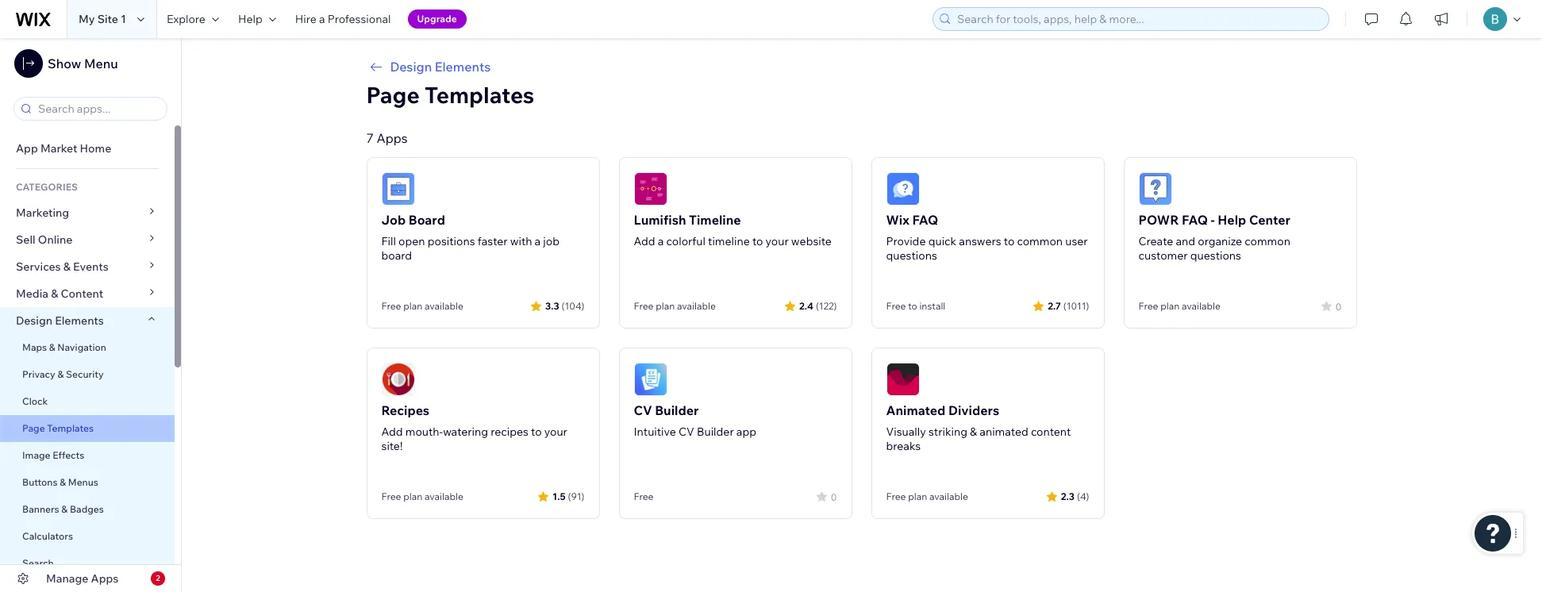 Task type: describe. For each thing, give the bounding box(es) containing it.
board
[[381, 248, 412, 263]]

apps for 7 apps
[[377, 130, 408, 146]]

plan for job
[[403, 300, 423, 312]]

site
[[97, 12, 118, 26]]

Search for tools, apps, help & more... field
[[953, 8, 1324, 30]]

search link
[[0, 550, 175, 577]]

2.7
[[1048, 300, 1061, 312]]

image
[[22, 449, 50, 461]]

provide
[[886, 234, 926, 248]]

hire a professional
[[295, 12, 391, 26]]

job
[[381, 212, 406, 228]]

(122)
[[816, 300, 837, 312]]

1 vertical spatial design elements link
[[0, 307, 175, 334]]

animated
[[980, 425, 1029, 439]]

breaks
[[886, 439, 921, 453]]

job board logo image
[[381, 172, 415, 206]]

mouth-
[[405, 425, 443, 439]]

available down customer
[[1182, 300, 1221, 312]]

upgrade button
[[408, 10, 467, 29]]

and
[[1176, 234, 1196, 248]]

wix faq logo image
[[886, 172, 920, 206]]

(4)
[[1077, 490, 1090, 502]]

recipes logo image
[[381, 363, 415, 396]]

to inside recipes add mouth-watering recipes to your site!
[[531, 425, 542, 439]]

market
[[40, 141, 77, 156]]

my
[[79, 12, 95, 26]]

1 horizontal spatial design elements
[[390, 59, 491, 75]]

open
[[399, 234, 425, 248]]

hire
[[295, 12, 317, 26]]

security
[[66, 368, 104, 380]]

website
[[791, 234, 832, 248]]

badges
[[70, 503, 104, 515]]

media
[[16, 287, 48, 301]]

free down customer
[[1139, 300, 1159, 312]]

1 vertical spatial builder
[[697, 425, 734, 439]]

recipes add mouth-watering recipes to your site!
[[381, 402, 567, 453]]

colorful
[[666, 234, 706, 248]]

striking
[[929, 425, 968, 439]]

wix
[[886, 212, 910, 228]]

privacy & security
[[22, 368, 104, 380]]

to left install
[[908, 300, 917, 312]]

quick
[[928, 234, 957, 248]]

0 for free
[[831, 491, 837, 503]]

job board fill open positions faster with a job board
[[381, 212, 560, 263]]

show menu button
[[14, 49, 118, 78]]

questions inside powr faq - help center create and organize common customer questions
[[1190, 248, 1241, 263]]

timeline
[[689, 212, 741, 228]]

free to install
[[886, 300, 946, 312]]

online
[[38, 233, 73, 247]]

media & content link
[[0, 280, 175, 307]]

design inside sidebar element
[[16, 314, 52, 328]]

image effects link
[[0, 442, 175, 469]]

add inside recipes add mouth-watering recipes to your site!
[[381, 425, 403, 439]]

to inside lumifish timeline add a colorful timeline to your website
[[752, 234, 763, 248]]

events
[[73, 260, 109, 274]]

privacy
[[22, 368, 55, 380]]

navigation
[[57, 341, 106, 353]]

plan for animated
[[908, 491, 927, 502]]

common inside powr faq - help center create and organize common customer questions
[[1245, 234, 1291, 248]]

1
[[121, 12, 126, 26]]

marketing
[[16, 206, 69, 220]]

help inside powr faq - help center create and organize common customer questions
[[1218, 212, 1247, 228]]

& for menus
[[60, 476, 66, 488]]

faq for -
[[1182, 212, 1208, 228]]

animated
[[886, 402, 946, 418]]

search
[[22, 557, 54, 569]]

templates inside sidebar element
[[47, 422, 94, 434]]

your inside recipes add mouth-watering recipes to your site!
[[544, 425, 567, 439]]

banners & badges link
[[0, 496, 175, 523]]

positions
[[428, 234, 475, 248]]

-
[[1211, 212, 1215, 228]]

answers
[[959, 234, 1002, 248]]

2.7 (1011)
[[1048, 300, 1090, 312]]

services & events link
[[0, 253, 175, 280]]

recipes
[[381, 402, 429, 418]]

manage
[[46, 572, 88, 586]]

clock link
[[0, 388, 175, 415]]

maps & navigation
[[22, 341, 106, 353]]

7 apps
[[366, 130, 408, 146]]

free for lumifish timeline
[[634, 300, 654, 312]]

help button
[[229, 0, 286, 38]]

(91)
[[568, 490, 585, 502]]

wix faq provide quick answers to common user questions
[[886, 212, 1088, 263]]

buttons & menus link
[[0, 469, 175, 496]]

a inside 'job board fill open positions faster with a job board'
[[535, 234, 541, 248]]

customer
[[1139, 248, 1188, 263]]

page templates link
[[0, 415, 175, 442]]

3.3
[[545, 300, 559, 312]]

elements inside sidebar element
[[55, 314, 104, 328]]

board
[[409, 212, 445, 228]]

free down intuitive
[[634, 491, 654, 502]]

2.3 (4)
[[1061, 490, 1090, 502]]

your inside lumifish timeline add a colorful timeline to your website
[[766, 234, 789, 248]]

2
[[156, 573, 160, 583]]

install
[[920, 300, 946, 312]]

plan for lumifish
[[656, 300, 675, 312]]

calculators link
[[0, 523, 175, 550]]

intuitive
[[634, 425, 676, 439]]

cv builder logo image
[[634, 363, 667, 396]]

buttons
[[22, 476, 58, 488]]

available for recipes
[[425, 491, 463, 502]]

2.4 (122)
[[799, 300, 837, 312]]

job
[[543, 234, 560, 248]]

professional
[[328, 12, 391, 26]]

questions inside wix faq provide quick answers to common user questions
[[886, 248, 937, 263]]

0 vertical spatial builder
[[655, 402, 699, 418]]

user
[[1065, 234, 1088, 248]]

& for content
[[51, 287, 58, 301]]

animated dividers visually striking & animated content breaks
[[886, 402, 1071, 453]]

free for job board
[[381, 300, 401, 312]]

faster
[[478, 234, 508, 248]]

app market home
[[16, 141, 111, 156]]



Task type: locate. For each thing, give the bounding box(es) containing it.
0 horizontal spatial your
[[544, 425, 567, 439]]

1 vertical spatial 0
[[831, 491, 837, 503]]

center
[[1249, 212, 1291, 228]]

1 vertical spatial page
[[22, 422, 45, 434]]

a left job
[[535, 234, 541, 248]]

design elements down upgrade button
[[390, 59, 491, 75]]

a inside lumifish timeline add a colorful timeline to your website
[[658, 234, 664, 248]]

1 horizontal spatial templates
[[425, 81, 534, 109]]

plan down mouth-
[[403, 491, 423, 502]]

page templates inside sidebar element
[[22, 422, 96, 434]]

show menu
[[48, 56, 118, 71]]

0 horizontal spatial elements
[[55, 314, 104, 328]]

0 horizontal spatial page templates
[[22, 422, 96, 434]]

& right privacy
[[57, 368, 64, 380]]

services
[[16, 260, 61, 274]]

privacy & security link
[[0, 361, 175, 388]]

0 vertical spatial templates
[[425, 81, 534, 109]]

banners & badges
[[22, 503, 104, 515]]

visually
[[886, 425, 926, 439]]

sell
[[16, 233, 35, 247]]

1 horizontal spatial a
[[535, 234, 541, 248]]

add down recipes on the bottom of page
[[381, 425, 403, 439]]

& for badges
[[61, 503, 68, 515]]

faq inside wix faq provide quick answers to common user questions
[[912, 212, 939, 228]]

categories
[[16, 181, 78, 193]]

explore
[[167, 12, 206, 26]]

available down striking
[[930, 491, 968, 502]]

free plan available down breaks
[[886, 491, 968, 502]]

to inside wix faq provide quick answers to common user questions
[[1004, 234, 1015, 248]]

sidebar element
[[0, 38, 182, 592]]

& right 'media'
[[51, 287, 58, 301]]

1 vertical spatial cv
[[679, 425, 694, 439]]

free down site!
[[381, 491, 401, 502]]

free plan available down site!
[[381, 491, 463, 502]]

0 horizontal spatial a
[[319, 12, 325, 26]]

add
[[634, 234, 655, 248], [381, 425, 403, 439]]

0 horizontal spatial common
[[1017, 234, 1063, 248]]

free for animated dividers
[[886, 491, 906, 502]]

1.5 (91)
[[553, 490, 585, 502]]

free plan available for job
[[381, 300, 463, 312]]

builder up intuitive
[[655, 402, 699, 418]]

available for lumifish
[[677, 300, 716, 312]]

page templates up 7 apps
[[366, 81, 534, 109]]

free plan available down board
[[381, 300, 463, 312]]

free plan available for lumifish
[[634, 300, 716, 312]]

0 horizontal spatial help
[[238, 12, 263, 26]]

to right the recipes
[[531, 425, 542, 439]]

1 vertical spatial your
[[544, 425, 567, 439]]

common inside wix faq provide quick answers to common user questions
[[1017, 234, 1063, 248]]

available down 'positions' on the left top of page
[[425, 300, 463, 312]]

marketing link
[[0, 199, 175, 226]]

& left the events
[[63, 260, 71, 274]]

(104)
[[562, 300, 585, 312]]

1 horizontal spatial page
[[366, 81, 420, 109]]

questions down 'wix'
[[886, 248, 937, 263]]

& left menus
[[60, 476, 66, 488]]

free for recipes
[[381, 491, 401, 502]]

1 vertical spatial page templates
[[22, 422, 96, 434]]

manage apps
[[46, 572, 119, 586]]

free plan available for animated
[[886, 491, 968, 502]]

design up maps
[[16, 314, 52, 328]]

1 questions from the left
[[886, 248, 937, 263]]

hire a professional link
[[286, 0, 401, 38]]

& for events
[[63, 260, 71, 274]]

builder
[[655, 402, 699, 418], [697, 425, 734, 439]]

recipes
[[491, 425, 529, 439]]

0 vertical spatial 0
[[1336, 300, 1342, 312]]

help
[[238, 12, 263, 26], [1218, 212, 1247, 228]]

to right answers
[[1004, 234, 1015, 248]]

to right timeline on the left of the page
[[752, 234, 763, 248]]

1 faq from the left
[[912, 212, 939, 228]]

0 horizontal spatial design elements link
[[0, 307, 175, 334]]

page inside sidebar element
[[22, 422, 45, 434]]

0 vertical spatial add
[[634, 234, 655, 248]]

design down upgrade button
[[390, 59, 432, 75]]

0 vertical spatial design elements link
[[366, 57, 1357, 76]]

help right -
[[1218, 212, 1247, 228]]

show
[[48, 56, 81, 71]]

0 vertical spatial cv
[[634, 402, 652, 418]]

3.3 (104)
[[545, 300, 585, 312]]

& right maps
[[49, 341, 55, 353]]

powr faq - help center logo image
[[1139, 172, 1172, 206]]

free for wix faq
[[886, 300, 906, 312]]

available down mouth-
[[425, 491, 463, 502]]

content
[[61, 287, 103, 301]]

with
[[510, 234, 532, 248]]

Search apps... field
[[33, 98, 162, 120]]

available down the colorful
[[677, 300, 716, 312]]

1 horizontal spatial 0
[[1336, 300, 1342, 312]]

1 vertical spatial help
[[1218, 212, 1247, 228]]

templates
[[425, 81, 534, 109], [47, 422, 94, 434]]

your left the website
[[766, 234, 789, 248]]

1 horizontal spatial help
[[1218, 212, 1247, 228]]

upgrade
[[417, 13, 457, 25]]

apps inside sidebar element
[[91, 572, 119, 586]]

1 vertical spatial elements
[[55, 314, 104, 328]]

& left badges
[[61, 503, 68, 515]]

cv right intuitive
[[679, 425, 694, 439]]

elements up navigation
[[55, 314, 104, 328]]

1 common from the left
[[1017, 234, 1063, 248]]

help inside button
[[238, 12, 263, 26]]

1 horizontal spatial faq
[[1182, 212, 1208, 228]]

a inside hire a professional link
[[319, 12, 325, 26]]

plan down board
[[403, 300, 423, 312]]

timeline
[[708, 234, 750, 248]]

help left hire
[[238, 12, 263, 26]]

common
[[1017, 234, 1063, 248], [1245, 234, 1291, 248]]

faq inside powr faq - help center create and organize common customer questions
[[1182, 212, 1208, 228]]

apps right "7"
[[377, 130, 408, 146]]

elements
[[435, 59, 491, 75], [55, 314, 104, 328]]

1 horizontal spatial your
[[766, 234, 789, 248]]

1 horizontal spatial cv
[[679, 425, 694, 439]]

design elements inside sidebar element
[[16, 314, 104, 328]]

faq left -
[[1182, 212, 1208, 228]]

dividers
[[949, 402, 1000, 418]]

apps right manage
[[91, 572, 119, 586]]

& down dividers
[[970, 425, 977, 439]]

0 horizontal spatial page
[[22, 422, 45, 434]]

0 vertical spatial apps
[[377, 130, 408, 146]]

& inside 'link'
[[61, 503, 68, 515]]

faq
[[912, 212, 939, 228], [1182, 212, 1208, 228]]

2 faq from the left
[[1182, 212, 1208, 228]]

fill
[[381, 234, 396, 248]]

plan down breaks
[[908, 491, 927, 502]]

page
[[366, 81, 420, 109], [22, 422, 45, 434]]

home
[[80, 141, 111, 156]]

image effects
[[22, 449, 84, 461]]

powr faq - help center create and organize common customer questions
[[1139, 212, 1291, 263]]

common left user
[[1017, 234, 1063, 248]]

& inside animated dividers visually striking & animated content breaks
[[970, 425, 977, 439]]

page templates up image effects
[[22, 422, 96, 434]]

buttons & menus
[[22, 476, 98, 488]]

plan down the colorful
[[656, 300, 675, 312]]

available for job
[[425, 300, 463, 312]]

page down clock
[[22, 422, 45, 434]]

free plan available down customer
[[1139, 300, 1221, 312]]

0 horizontal spatial templates
[[47, 422, 94, 434]]

0 vertical spatial elements
[[435, 59, 491, 75]]

0 vertical spatial your
[[766, 234, 789, 248]]

a down lumifish
[[658, 234, 664, 248]]

available
[[425, 300, 463, 312], [677, 300, 716, 312], [1182, 300, 1221, 312], [425, 491, 463, 502], [930, 491, 968, 502]]

sell online
[[16, 233, 73, 247]]

1 horizontal spatial apps
[[377, 130, 408, 146]]

site!
[[381, 439, 403, 453]]

create
[[1139, 234, 1174, 248]]

free plan available for recipes
[[381, 491, 463, 502]]

1 vertical spatial add
[[381, 425, 403, 439]]

& for navigation
[[49, 341, 55, 353]]

maps & navigation link
[[0, 334, 175, 361]]

a
[[319, 12, 325, 26], [535, 234, 541, 248], [658, 234, 664, 248]]

0 vertical spatial page templates
[[366, 81, 534, 109]]

common down the center
[[1245, 234, 1291, 248]]

0
[[1336, 300, 1342, 312], [831, 491, 837, 503]]

plan down customer
[[1161, 300, 1180, 312]]

1 horizontal spatial page templates
[[366, 81, 534, 109]]

free right "(104)"
[[634, 300, 654, 312]]

add inside lumifish timeline add a colorful timeline to your website
[[634, 234, 655, 248]]

0 horizontal spatial faq
[[912, 212, 939, 228]]

available for animated
[[930, 491, 968, 502]]

sell online link
[[0, 226, 175, 253]]

1 horizontal spatial elements
[[435, 59, 491, 75]]

apps
[[377, 130, 408, 146], [91, 572, 119, 586]]

2 common from the left
[[1245, 234, 1291, 248]]

builder left app
[[697, 425, 734, 439]]

0 horizontal spatial apps
[[91, 572, 119, 586]]

& for security
[[57, 368, 64, 380]]

&
[[63, 260, 71, 274], [51, 287, 58, 301], [49, 341, 55, 353], [57, 368, 64, 380], [970, 425, 977, 439], [60, 476, 66, 488], [61, 503, 68, 515]]

0 vertical spatial design elements
[[390, 59, 491, 75]]

apps for manage apps
[[91, 572, 119, 586]]

0 horizontal spatial design elements
[[16, 314, 104, 328]]

page up 7 apps
[[366, 81, 420, 109]]

2 questions from the left
[[1190, 248, 1241, 263]]

organize
[[1198, 234, 1242, 248]]

my site 1
[[79, 12, 126, 26]]

0 for free plan available
[[1336, 300, 1342, 312]]

free plan available down the colorful
[[634, 300, 716, 312]]

lumifish timeline logo image
[[634, 172, 667, 206]]

(1011)
[[1064, 300, 1090, 312]]

1 vertical spatial design
[[16, 314, 52, 328]]

free plan available
[[381, 300, 463, 312], [634, 300, 716, 312], [1139, 300, 1221, 312], [381, 491, 463, 502], [886, 491, 968, 502]]

1 horizontal spatial add
[[634, 234, 655, 248]]

menu
[[84, 56, 118, 71]]

1 vertical spatial templates
[[47, 422, 94, 434]]

0 horizontal spatial design
[[16, 314, 52, 328]]

0 horizontal spatial add
[[381, 425, 403, 439]]

cv
[[634, 402, 652, 418], [679, 425, 694, 439]]

elements down upgrade button
[[435, 59, 491, 75]]

calculators
[[22, 530, 73, 542]]

add down lumifish
[[634, 234, 655, 248]]

1 vertical spatial design elements
[[16, 314, 104, 328]]

0 horizontal spatial questions
[[886, 248, 937, 263]]

0 vertical spatial page
[[366, 81, 420, 109]]

0 horizontal spatial 0
[[831, 491, 837, 503]]

services & events
[[16, 260, 109, 274]]

cv builder intuitive cv builder app
[[634, 402, 757, 439]]

design elements up maps & navigation
[[16, 314, 104, 328]]

questions down -
[[1190, 248, 1241, 263]]

1 horizontal spatial design elements link
[[366, 57, 1357, 76]]

a right hire
[[319, 12, 325, 26]]

free down board
[[381, 300, 401, 312]]

plan
[[403, 300, 423, 312], [656, 300, 675, 312], [1161, 300, 1180, 312], [403, 491, 423, 502], [908, 491, 927, 502]]

1 vertical spatial apps
[[91, 572, 119, 586]]

your right the recipes
[[544, 425, 567, 439]]

effects
[[53, 449, 84, 461]]

2 horizontal spatial a
[[658, 234, 664, 248]]

1 horizontal spatial design
[[390, 59, 432, 75]]

1 horizontal spatial questions
[[1190, 248, 1241, 263]]

faq for provide
[[912, 212, 939, 228]]

free down breaks
[[886, 491, 906, 502]]

maps
[[22, 341, 47, 353]]

design elements
[[390, 59, 491, 75], [16, 314, 104, 328]]

1 horizontal spatial common
[[1245, 234, 1291, 248]]

app
[[737, 425, 757, 439]]

powr
[[1139, 212, 1179, 228]]

0 vertical spatial help
[[238, 12, 263, 26]]

page templates
[[366, 81, 534, 109], [22, 422, 96, 434]]

2.4
[[799, 300, 814, 312]]

cv up intuitive
[[634, 402, 652, 418]]

0 horizontal spatial cv
[[634, 402, 652, 418]]

faq up quick
[[912, 212, 939, 228]]

plan for recipes
[[403, 491, 423, 502]]

animated dividers logo image
[[886, 363, 920, 396]]

free left install
[[886, 300, 906, 312]]

your
[[766, 234, 789, 248], [544, 425, 567, 439]]

2.3
[[1061, 490, 1075, 502]]

0 vertical spatial design
[[390, 59, 432, 75]]

1.5
[[553, 490, 566, 502]]



Task type: vqa. For each thing, say whether or not it's contained in the screenshot.


